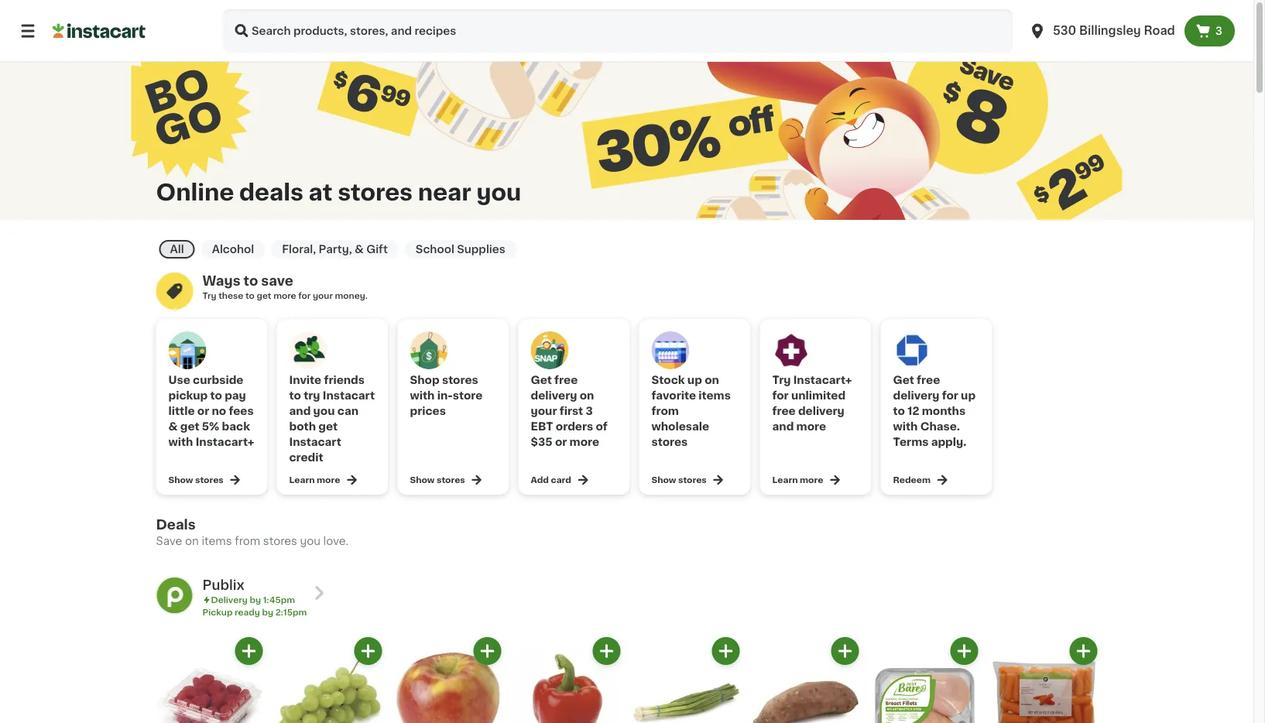 Task type: locate. For each thing, give the bounding box(es) containing it.
deals
[[239, 181, 304, 203]]

for inside get free delivery for up to 12 months with chase. terms apply.
[[943, 390, 959, 401]]

show stores down prices
[[410, 476, 465, 485]]

show down wholesale
[[652, 476, 677, 485]]

you inside invite friends to try instacart and you can both get instacart credit
[[313, 406, 335, 417]]

add image for eighth product 'group' from the right
[[239, 642, 259, 661]]

add image
[[239, 642, 259, 661], [478, 642, 497, 661], [597, 642, 617, 661], [836, 642, 855, 661], [955, 642, 975, 661]]

3
[[1216, 26, 1223, 36], [586, 406, 593, 417]]

you inside deals save on items from stores you love.
[[300, 536, 321, 547]]

to left the try
[[289, 390, 301, 401]]

0 vertical spatial from
[[652, 406, 679, 417]]

learn for try instacart+ for unlimited free delivery and more
[[773, 476, 798, 485]]

items right "favorite"
[[699, 390, 731, 401]]

show stores for shop stores with in-store prices
[[410, 476, 465, 485]]

1 horizontal spatial show
[[410, 476, 435, 485]]

1 vertical spatial with
[[894, 421, 918, 432]]

these
[[219, 292, 244, 300]]

0 horizontal spatial free
[[555, 375, 578, 386]]

up up "favorite"
[[688, 375, 703, 386]]

more down try instacart+ for unlimited free delivery and more
[[800, 476, 824, 485]]

instacart up can on the bottom of page
[[323, 390, 375, 401]]

Search field
[[223, 9, 1013, 53]]

by
[[250, 596, 261, 605], [262, 609, 273, 617]]

get free delivery for up to 12 months with chase. terms apply.
[[894, 375, 976, 448]]

items inside the stock up on favorite items from wholesale stores
[[699, 390, 731, 401]]

3 add image from the left
[[597, 642, 617, 661]]

None search field
[[223, 9, 1013, 53]]

0 vertical spatial on
[[705, 375, 720, 386]]

card
[[551, 476, 572, 485]]

more down the credit at the left
[[317, 476, 340, 485]]

3 right road
[[1216, 26, 1223, 36]]

money.
[[335, 292, 368, 300]]

delivery up first
[[531, 390, 578, 401]]

1 horizontal spatial items
[[699, 390, 731, 401]]

instacart
[[323, 390, 375, 401], [289, 437, 342, 448]]

2 add image from the left
[[478, 642, 497, 661]]

0 vertical spatial up
[[688, 375, 703, 386]]

online deals at stores near you main content
[[0, 0, 1254, 724]]

0 horizontal spatial add image
[[359, 642, 378, 661]]

0 horizontal spatial from
[[235, 536, 261, 547]]

0 horizontal spatial get
[[180, 421, 200, 432]]

to down curbside
[[210, 390, 222, 401]]

up up 'months'
[[961, 390, 976, 401]]

0 horizontal spatial up
[[688, 375, 703, 386]]

save
[[261, 275, 294, 288]]

2 vertical spatial with
[[168, 437, 193, 448]]

2 learn from the left
[[773, 476, 798, 485]]

1 vertical spatial by
[[262, 609, 273, 617]]

1 horizontal spatial and
[[773, 421, 794, 432]]

prices
[[410, 406, 446, 417]]

get inside get free delivery for up to 12 months with chase. terms apply.
[[894, 375, 915, 386]]

0 horizontal spatial &
[[168, 421, 178, 432]]

items up publix
[[202, 536, 232, 547]]

1 learn more from the left
[[289, 476, 340, 485]]

1 vertical spatial from
[[235, 536, 261, 547]]

ready
[[235, 609, 260, 617]]

1 horizontal spatial get
[[894, 375, 915, 386]]

530 billingsley road
[[1054, 25, 1176, 36]]

0 horizontal spatial show stores
[[168, 476, 224, 485]]

0 horizontal spatial learn
[[289, 476, 315, 485]]

add card
[[531, 476, 572, 485]]

1 horizontal spatial on
[[580, 390, 595, 401]]

2 show from the left
[[410, 476, 435, 485]]

for left unlimited
[[773, 390, 789, 401]]

with
[[410, 390, 435, 401], [894, 421, 918, 432], [168, 437, 193, 448]]

3 product group from the left
[[395, 638, 502, 724]]

1 horizontal spatial or
[[555, 437, 567, 448]]

from down "favorite"
[[652, 406, 679, 417]]

2 learn more from the left
[[773, 476, 824, 485]]

add image for sixth product 'group' from left
[[836, 642, 855, 661]]

0 horizontal spatial on
[[185, 536, 199, 547]]

1 get from the left
[[531, 375, 552, 386]]

2 get from the left
[[894, 375, 915, 386]]

show stores down wholesale
[[652, 476, 707, 485]]

0 vertical spatial &
[[355, 244, 364, 255]]

for inside try instacart+ for unlimited free delivery and more
[[773, 390, 789, 401]]

2 horizontal spatial on
[[705, 375, 720, 386]]

& left gift
[[355, 244, 364, 255]]

1 vertical spatial up
[[961, 390, 976, 401]]

1 add image from the left
[[239, 642, 259, 661]]

5 add image from the left
[[955, 642, 975, 661]]

and up both
[[289, 406, 311, 417]]

1 horizontal spatial show stores
[[410, 476, 465, 485]]

pickup ready by 2:15pm
[[203, 609, 307, 617]]

ways
[[203, 275, 241, 288]]

you left love.
[[300, 536, 321, 547]]

free inside try instacart+ for unlimited free delivery and more
[[773, 406, 796, 417]]

deals save on items from stores you love.
[[156, 519, 349, 547]]

learn
[[289, 476, 315, 485], [773, 476, 798, 485]]

2 horizontal spatial show stores
[[652, 476, 707, 485]]

on up first
[[580, 390, 595, 401]]

both
[[289, 421, 316, 432]]

get inside ways to save try these to get more for your money.
[[257, 292, 272, 300]]

1 horizontal spatial your
[[531, 406, 557, 417]]

add image
[[359, 642, 378, 661], [717, 642, 736, 661], [1075, 642, 1094, 661]]

to
[[244, 275, 258, 288], [246, 292, 255, 300], [210, 390, 222, 401], [289, 390, 301, 401], [894, 406, 906, 417]]

1 add image from the left
[[359, 642, 378, 661]]

stores inside deals save on items from stores you love.
[[263, 536, 297, 547]]

to left the '12'
[[894, 406, 906, 417]]

1 vertical spatial on
[[580, 390, 595, 401]]

1 horizontal spatial by
[[262, 609, 273, 617]]

to inside get free delivery for up to 12 months with chase. terms apply.
[[894, 406, 906, 417]]

stores inside shop stores with in-store prices
[[442, 375, 479, 386]]

get up the '12'
[[894, 375, 915, 386]]

instacart+ up unlimited
[[794, 375, 853, 386]]

with up terms at the right of page
[[894, 421, 918, 432]]

1 learn from the left
[[289, 476, 315, 485]]

3 add image from the left
[[1075, 642, 1094, 661]]

by up pickup ready by 2:15pm
[[250, 596, 261, 605]]

1 vertical spatial items
[[202, 536, 232, 547]]

instacart up the credit at the left
[[289, 437, 342, 448]]

3 right first
[[586, 406, 593, 417]]

and inside try instacart+ for unlimited free delivery and more
[[773, 421, 794, 432]]

and down unlimited
[[773, 421, 794, 432]]

1 horizontal spatial instacart+
[[794, 375, 853, 386]]

2 product group from the left
[[275, 638, 382, 724]]

0 horizontal spatial and
[[289, 406, 311, 417]]

from up publix
[[235, 536, 261, 547]]

0 horizontal spatial learn more
[[289, 476, 340, 485]]

or left 'no'
[[197, 406, 209, 417]]

show
[[168, 476, 193, 485], [410, 476, 435, 485], [652, 476, 677, 485]]

instacart logo image
[[53, 22, 146, 40]]

0 horizontal spatial show
[[168, 476, 193, 485]]

get down little
[[180, 421, 200, 432]]

redeem
[[894, 476, 931, 485]]

your inside ways to save try these to get more for your money.
[[313, 292, 333, 300]]

free
[[555, 375, 578, 386], [917, 375, 941, 386], [773, 406, 796, 417]]

5%
[[202, 421, 220, 432]]

free up first
[[555, 375, 578, 386]]

your up ebt
[[531, 406, 557, 417]]

12
[[908, 406, 920, 417]]

2 horizontal spatial show
[[652, 476, 677, 485]]

delivery inside get free delivery on your first 3 ebt orders of $35 or more
[[531, 390, 578, 401]]

0 horizontal spatial instacart+
[[196, 437, 254, 448]]

add image for first product 'group' from right
[[1075, 642, 1094, 661]]

first
[[560, 406, 584, 417]]

get inside invite friends to try instacart and you can both get instacart credit
[[319, 421, 338, 432]]

1 vertical spatial 3
[[586, 406, 593, 417]]

0 horizontal spatial items
[[202, 536, 232, 547]]

from
[[652, 406, 679, 417], [235, 536, 261, 547]]

1 horizontal spatial 3
[[1216, 26, 1223, 36]]

with inside get free delivery for up to 12 months with chase. terms apply.
[[894, 421, 918, 432]]

show up deals
[[168, 476, 193, 485]]

2 show stores from the left
[[410, 476, 465, 485]]

pay
[[225, 390, 246, 401]]

floral, party, & gift link
[[271, 240, 399, 259]]

try inside try instacart+ for unlimited free delivery and more
[[773, 375, 791, 386]]

2 horizontal spatial for
[[943, 390, 959, 401]]

delivery up the '12'
[[894, 390, 940, 401]]

try
[[203, 292, 217, 300], [773, 375, 791, 386]]

1:45pm
[[263, 596, 295, 605]]

by down 1:45pm
[[262, 609, 273, 617]]

1 horizontal spatial up
[[961, 390, 976, 401]]

0 vertical spatial with
[[410, 390, 435, 401]]

items
[[699, 390, 731, 401], [202, 536, 232, 547]]

4 product group from the left
[[514, 638, 621, 724]]

1 horizontal spatial learn
[[773, 476, 798, 485]]

0 horizontal spatial get
[[531, 375, 552, 386]]

on
[[705, 375, 720, 386], [580, 390, 595, 401], [185, 536, 199, 547]]

2 horizontal spatial get
[[319, 421, 338, 432]]

1 show stores from the left
[[168, 476, 224, 485]]

1 horizontal spatial delivery
[[799, 406, 845, 417]]

1 horizontal spatial for
[[773, 390, 789, 401]]

in-
[[437, 390, 453, 401]]

on right the save
[[185, 536, 199, 547]]

0 vertical spatial try
[[203, 292, 217, 300]]

or inside get free delivery on your first 3 ebt orders of $35 or more
[[555, 437, 567, 448]]

show stores up deals
[[168, 476, 224, 485]]

party,
[[319, 244, 352, 255]]

free inside get free delivery on your first 3 ebt orders of $35 or more
[[555, 375, 578, 386]]

save
[[156, 536, 182, 547]]

1 horizontal spatial learn more
[[773, 476, 824, 485]]

up inside get free delivery for up to 12 months with chase. terms apply.
[[961, 390, 976, 401]]

show down prices
[[410, 476, 435, 485]]

1 vertical spatial try
[[773, 375, 791, 386]]

from inside the stock up on favorite items from wholesale stores
[[652, 406, 679, 417]]

1 vertical spatial your
[[531, 406, 557, 417]]

billingsley
[[1080, 25, 1142, 36]]

with inside use curbside pickup to pay little or no fees & get 5% back with instacart+
[[168, 437, 193, 448]]

2 vertical spatial you
[[300, 536, 321, 547]]

1 horizontal spatial try
[[773, 375, 791, 386]]

1 horizontal spatial add image
[[717, 642, 736, 661]]

you for deals
[[300, 536, 321, 547]]

you for invite
[[313, 406, 335, 417]]

0 horizontal spatial 3
[[586, 406, 593, 417]]

1 vertical spatial and
[[773, 421, 794, 432]]

1 show from the left
[[168, 476, 193, 485]]

0 vertical spatial by
[[250, 596, 261, 605]]

you
[[477, 181, 522, 203], [313, 406, 335, 417], [300, 536, 321, 547]]

on inside deals save on items from stores you love.
[[185, 536, 199, 547]]

0 vertical spatial your
[[313, 292, 333, 300]]

0 horizontal spatial delivery
[[531, 390, 578, 401]]

get inside use curbside pickup to pay little or no fees & get 5% back with instacart+
[[180, 421, 200, 432]]

more down save
[[274, 292, 296, 300]]

for down floral,
[[298, 292, 311, 300]]

2 horizontal spatial add image
[[1075, 642, 1094, 661]]

get down can on the bottom of page
[[319, 421, 338, 432]]

get
[[531, 375, 552, 386], [894, 375, 915, 386]]

delivery down unlimited
[[799, 406, 845, 417]]

free down unlimited
[[773, 406, 796, 417]]

with down the "shop"
[[410, 390, 435, 401]]

1 horizontal spatial with
[[410, 390, 435, 401]]

0 horizontal spatial with
[[168, 437, 193, 448]]

all
[[170, 244, 184, 255]]

6 product group from the left
[[753, 638, 860, 724]]

learn more
[[289, 476, 340, 485], [773, 476, 824, 485]]

deals
[[156, 519, 196, 532]]

1 vertical spatial instacart+
[[196, 437, 254, 448]]

get
[[257, 292, 272, 300], [180, 421, 200, 432], [319, 421, 338, 432]]

online deals at stores near you
[[156, 181, 522, 203]]

you right near
[[477, 181, 522, 203]]

with down little
[[168, 437, 193, 448]]

1 vertical spatial or
[[555, 437, 567, 448]]

show for use curbside pickup to pay little or no fees & get 5% back with instacart+
[[168, 476, 193, 485]]

0 horizontal spatial or
[[197, 406, 209, 417]]

show for shop stores with in-store prices
[[410, 476, 435, 485]]

more down orders
[[570, 437, 600, 448]]

try instacart+ for unlimited free delivery and more
[[773, 375, 853, 432]]

or
[[197, 406, 209, 417], [555, 437, 567, 448]]

instacart+ down back
[[196, 437, 254, 448]]

product group
[[156, 638, 263, 724], [275, 638, 382, 724], [395, 638, 502, 724], [514, 638, 621, 724], [633, 638, 740, 724], [753, 638, 860, 724], [872, 638, 979, 724], [991, 638, 1098, 724]]

pickup
[[203, 609, 233, 617]]

orders
[[556, 421, 594, 432]]

2 vertical spatial on
[[185, 536, 199, 547]]

3 show stores from the left
[[652, 476, 707, 485]]

try inside ways to save try these to get more for your money.
[[203, 292, 217, 300]]

1 horizontal spatial get
[[257, 292, 272, 300]]

2 horizontal spatial free
[[917, 375, 941, 386]]

instacart+
[[794, 375, 853, 386], [196, 437, 254, 448]]

0 vertical spatial or
[[197, 406, 209, 417]]

up inside the stock up on favorite items from wholesale stores
[[688, 375, 703, 386]]

you down the try
[[313, 406, 335, 417]]

publix image
[[156, 577, 193, 614]]

3 show from the left
[[652, 476, 677, 485]]

up
[[688, 375, 703, 386], [961, 390, 976, 401]]

0 vertical spatial instacart+
[[794, 375, 853, 386]]

delivery
[[531, 390, 578, 401], [894, 390, 940, 401], [799, 406, 845, 417]]

get inside get free delivery on your first 3 ebt orders of $35 or more
[[531, 375, 552, 386]]

free for for
[[917, 375, 941, 386]]

your
[[313, 292, 333, 300], [531, 406, 557, 417]]

friends
[[324, 375, 365, 386]]

on right stock
[[705, 375, 720, 386]]

0 horizontal spatial try
[[203, 292, 217, 300]]

on inside the stock up on favorite items from wholesale stores
[[705, 375, 720, 386]]

get down save
[[257, 292, 272, 300]]

delivery inside get free delivery for up to 12 months with chase. terms apply.
[[894, 390, 940, 401]]

3 inside button
[[1216, 26, 1223, 36]]

1 vertical spatial you
[[313, 406, 335, 417]]

4 add image from the left
[[836, 642, 855, 661]]

stores
[[338, 181, 413, 203], [442, 375, 479, 386], [652, 437, 688, 448], [195, 476, 224, 485], [437, 476, 465, 485], [679, 476, 707, 485], [263, 536, 297, 547]]

0 vertical spatial 3
[[1216, 26, 1223, 36]]

free inside get free delivery for up to 12 months with chase. terms apply.
[[917, 375, 941, 386]]

more down unlimited
[[797, 421, 827, 432]]

for up 'months'
[[943, 390, 959, 401]]

to inside invite friends to try instacart and you can both get instacart credit
[[289, 390, 301, 401]]

get up ebt
[[531, 375, 552, 386]]

1 horizontal spatial from
[[652, 406, 679, 417]]

2 add image from the left
[[717, 642, 736, 661]]

530 billingsley road button
[[1019, 9, 1185, 53], [1029, 9, 1176, 53]]

1 horizontal spatial &
[[355, 244, 364, 255]]

your left the money.
[[313, 292, 333, 300]]

0 horizontal spatial your
[[313, 292, 333, 300]]

2 horizontal spatial delivery
[[894, 390, 940, 401]]

show stores
[[168, 476, 224, 485], [410, 476, 465, 485], [652, 476, 707, 485]]

3 button
[[1185, 15, 1236, 46]]

or right the $35
[[555, 437, 567, 448]]

2 horizontal spatial with
[[894, 421, 918, 432]]

free up the '12'
[[917, 375, 941, 386]]

1 horizontal spatial free
[[773, 406, 796, 417]]

0 vertical spatial items
[[699, 390, 731, 401]]

1 vertical spatial &
[[168, 421, 178, 432]]

7 product group from the left
[[872, 638, 979, 724]]

show for stock up on favorite items from wholesale stores
[[652, 476, 677, 485]]

0 horizontal spatial for
[[298, 292, 311, 300]]

& down little
[[168, 421, 178, 432]]

0 vertical spatial and
[[289, 406, 311, 417]]



Task type: describe. For each thing, give the bounding box(es) containing it.
fees
[[229, 406, 254, 417]]

school
[[416, 244, 455, 255]]

more inside ways to save try these to get more for your money.
[[274, 292, 296, 300]]

8 product group from the left
[[991, 638, 1098, 724]]

2:15pm
[[276, 609, 307, 617]]

delivery inside try instacart+ for unlimited free delivery and more
[[799, 406, 845, 417]]

items inside deals save on items from stores you love.
[[202, 536, 232, 547]]

to inside use curbside pickup to pay little or no fees & get 5% back with instacart+
[[210, 390, 222, 401]]

months
[[922, 406, 966, 417]]

& inside use curbside pickup to pay little or no fees & get 5% back with instacart+
[[168, 421, 178, 432]]

to left save
[[244, 275, 258, 288]]

free for on
[[555, 375, 578, 386]]

curbside
[[193, 375, 244, 386]]

5 product group from the left
[[633, 638, 740, 724]]

store
[[453, 390, 483, 401]]

0 vertical spatial instacart
[[323, 390, 375, 401]]

learn for invite friends to try instacart and you can both get instacart credit
[[289, 476, 315, 485]]

to right these
[[246, 292, 255, 300]]

show stores for stock up on favorite items from wholesale stores
[[652, 476, 707, 485]]

road
[[1145, 25, 1176, 36]]

delivery for first
[[531, 390, 578, 401]]

supplies
[[457, 244, 506, 255]]

use curbside pickup to pay little or no fees & get 5% back with instacart+
[[168, 375, 254, 448]]

delivery for to
[[894, 390, 940, 401]]

add image for 5th product 'group' from the left
[[717, 642, 736, 661]]

alcohol link
[[201, 240, 265, 259]]

pickup
[[168, 390, 208, 401]]

add image for third product 'group' from the left
[[478, 642, 497, 661]]

$35
[[531, 437, 553, 448]]

school supplies link
[[405, 240, 517, 259]]

add image for fourth product 'group'
[[597, 642, 617, 661]]

instacart+ inside try instacart+ for unlimited free delivery and more
[[794, 375, 853, 386]]

near
[[418, 181, 472, 203]]

can
[[338, 406, 359, 417]]

little
[[168, 406, 195, 417]]

2 530 billingsley road button from the left
[[1029, 9, 1176, 53]]

invite
[[289, 375, 322, 386]]

wholesale
[[652, 421, 710, 432]]

delivery by 1:45pm
[[211, 596, 295, 605]]

online
[[156, 181, 234, 203]]

love.
[[324, 536, 349, 547]]

add image for 2nd product 'group' from the right
[[955, 642, 975, 661]]

0 vertical spatial you
[[477, 181, 522, 203]]

530
[[1054, 25, 1077, 36]]

more inside try instacart+ for unlimited free delivery and more
[[797, 421, 827, 432]]

unlimited
[[792, 390, 846, 401]]

learn more for invite friends to try instacart and you can both get instacart credit
[[289, 476, 340, 485]]

get free delivery on your first 3 ebt orders of $35 or more
[[531, 375, 608, 448]]

credit
[[289, 452, 324, 463]]

learn more for try instacart+ for unlimited free delivery and more
[[773, 476, 824, 485]]

favorite
[[652, 390, 696, 401]]

with inside shop stores with in-store prices
[[410, 390, 435, 401]]

alcohol
[[212, 244, 254, 255]]

stock up on favorite items from wholesale stores
[[652, 375, 731, 448]]

delivery
[[211, 596, 248, 605]]

your inside get free delivery on your first 3 ebt orders of $35 or more
[[531, 406, 557, 417]]

from inside deals save on items from stores you love.
[[235, 536, 261, 547]]

on for deals
[[185, 536, 199, 547]]

for inside ways to save try these to get more for your money.
[[298, 292, 311, 300]]

floral,
[[282, 244, 316, 255]]

floral, party, & gift
[[282, 244, 388, 255]]

savings education cards icon image
[[156, 273, 193, 310]]

terms
[[894, 437, 929, 448]]

publix
[[203, 579, 245, 592]]

shop
[[410, 375, 440, 386]]

use
[[168, 375, 190, 386]]

apply.
[[932, 437, 967, 448]]

3 inside get free delivery on your first 3 ebt orders of $35 or more
[[586, 406, 593, 417]]

school supplies
[[416, 244, 506, 255]]

ebt
[[531, 421, 554, 432]]

no
[[212, 406, 226, 417]]

ways to save try these to get more for your money.
[[203, 275, 368, 300]]

gift
[[367, 244, 388, 255]]

at
[[309, 181, 333, 203]]

of
[[596, 421, 608, 432]]

get for get free delivery on your first 3 ebt orders of $35 or more
[[531, 375, 552, 386]]

back
[[222, 421, 250, 432]]

more inside get free delivery on your first 3 ebt orders of $35 or more
[[570, 437, 600, 448]]

chase.
[[921, 421, 961, 432]]

stores inside the stock up on favorite items from wholesale stores
[[652, 437, 688, 448]]

1 530 billingsley road button from the left
[[1019, 9, 1185, 53]]

and inside invite friends to try instacart and you can both get instacart credit
[[289, 406, 311, 417]]

invite friends to try instacart and you can both get instacart credit
[[289, 375, 375, 463]]

show stores for use curbside pickup to pay little or no fees & get 5% back with instacart+
[[168, 476, 224, 485]]

add image for 7th product 'group' from right
[[359, 642, 378, 661]]

1 product group from the left
[[156, 638, 263, 724]]

stock
[[652, 375, 685, 386]]

or inside use curbside pickup to pay little or no fees & get 5% back with instacart+
[[197, 406, 209, 417]]

get for get free delivery for up to 12 months with chase. terms apply.
[[894, 375, 915, 386]]

add
[[531, 476, 549, 485]]

0 horizontal spatial by
[[250, 596, 261, 605]]

all link
[[159, 240, 195, 259]]

on inside get free delivery on your first 3 ebt orders of $35 or more
[[580, 390, 595, 401]]

on for stock
[[705, 375, 720, 386]]

shop stores with in-store prices
[[410, 375, 483, 417]]

try
[[304, 390, 320, 401]]

instacart+ inside use curbside pickup to pay little or no fees & get 5% back with instacart+
[[196, 437, 254, 448]]

1 vertical spatial instacart
[[289, 437, 342, 448]]



Task type: vqa. For each thing, say whether or not it's contained in the screenshot.
Instacart
yes



